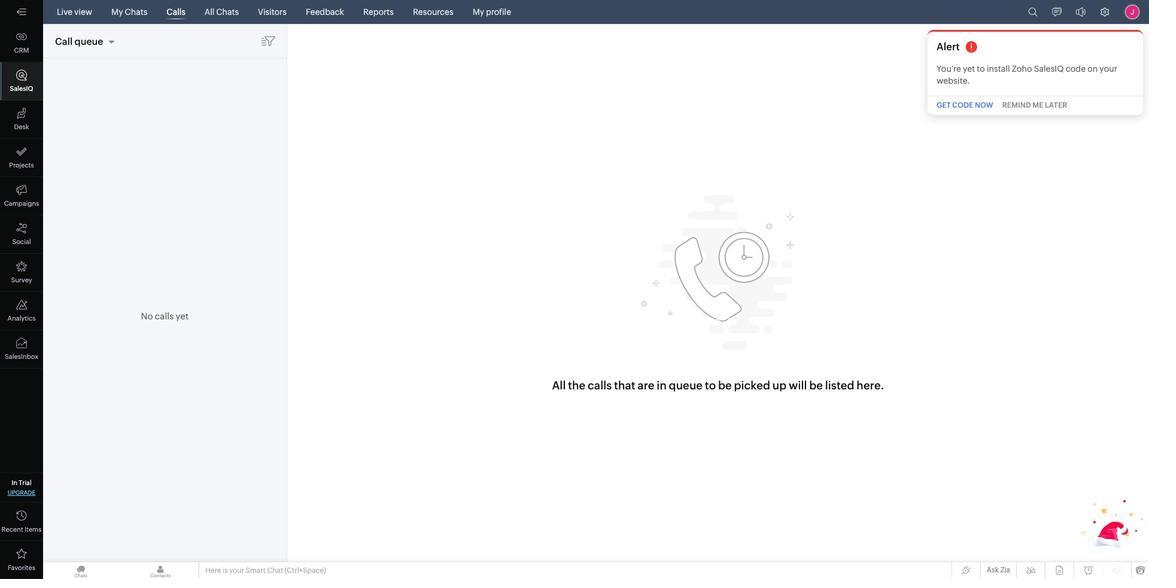 Task type: vqa. For each thing, say whether or not it's contained in the screenshot.
FOLDER image
no



Task type: locate. For each thing, give the bounding box(es) containing it.
desk
[[14, 123, 29, 131]]

my
[[111, 7, 123, 17], [473, 7, 484, 17]]

social link
[[0, 216, 43, 254]]

crm
[[14, 47, 29, 54]]

0 horizontal spatial chats
[[125, 7, 147, 17]]

my chats
[[111, 7, 147, 17]]

upgrade
[[8, 490, 35, 496]]

in trial upgrade
[[8, 480, 35, 496]]

2 chats from the left
[[216, 7, 239, 17]]

social
[[12, 238, 31, 245]]

favorites
[[8, 565, 35, 572]]

desk link
[[0, 101, 43, 139]]

my profile
[[473, 7, 511, 17]]

chat
[[267, 567, 283, 575]]

profile
[[486, 7, 511, 17]]

projects
[[9, 162, 34, 169]]

projects link
[[0, 139, 43, 177]]

survey
[[11, 277, 32, 284]]

live
[[57, 7, 73, 17]]

chats for my chats
[[125, 7, 147, 17]]

chats
[[125, 7, 147, 17], [216, 7, 239, 17]]

2 my from the left
[[473, 7, 484, 17]]

chats right 'all'
[[216, 7, 239, 17]]

reports
[[363, 7, 394, 17]]

my right view
[[111, 7, 123, 17]]

0 horizontal spatial my
[[111, 7, 123, 17]]

visitors link
[[253, 0, 291, 24]]

your
[[229, 567, 244, 575]]

my left profile
[[473, 7, 484, 17]]

salesiq
[[10, 85, 33, 92]]

configure settings image
[[1100, 7, 1110, 17]]

feedback
[[306, 7, 344, 17]]

my for my profile
[[473, 7, 484, 17]]

items
[[25, 526, 42, 533]]

1 my from the left
[[111, 7, 123, 17]]

survey link
[[0, 254, 43, 292]]

in
[[12, 480, 17, 487]]

1 chats from the left
[[125, 7, 147, 17]]

chats left calls on the top of page
[[125, 7, 147, 17]]

here is your smart chat (ctrl+space)
[[205, 567, 326, 575]]

live view
[[57, 7, 92, 17]]

search image
[[1029, 7, 1038, 17]]

1 horizontal spatial chats
[[216, 7, 239, 17]]

salesiq link
[[0, 62, 43, 101]]

salesinbox link
[[0, 330, 43, 369]]

smart
[[246, 567, 266, 575]]

1 horizontal spatial my
[[473, 7, 484, 17]]



Task type: describe. For each thing, give the bounding box(es) containing it.
recent
[[2, 526, 23, 533]]

campaigns
[[4, 200, 39, 207]]

contacts image
[[123, 563, 198, 580]]

recent items
[[2, 526, 42, 533]]

zia
[[1001, 566, 1011, 575]]

ask zia
[[987, 566, 1011, 575]]

salesinbox
[[5, 353, 38, 360]]

(ctrl+space)
[[285, 567, 326, 575]]

analytics
[[8, 315, 36, 322]]

here
[[205, 567, 221, 575]]

reports link
[[359, 0, 399, 24]]

toggle chat sounds image
[[1076, 7, 1086, 17]]

is
[[223, 567, 228, 575]]

live view link
[[52, 0, 97, 24]]

my for my chats
[[111, 7, 123, 17]]

resources
[[413, 7, 454, 17]]

message board image
[[1052, 7, 1062, 17]]

feedback link
[[301, 0, 349, 24]]

my chats link
[[107, 0, 152, 24]]

analytics link
[[0, 292, 43, 330]]

ask
[[987, 566, 999, 575]]

calls
[[167, 7, 185, 17]]

campaigns link
[[0, 177, 43, 216]]

chats for all chats
[[216, 7, 239, 17]]

all
[[205, 7, 215, 17]]

visitors
[[258, 7, 287, 17]]

my profile link
[[468, 0, 516, 24]]

crm link
[[0, 24, 43, 62]]

resources link
[[408, 0, 458, 24]]

calls link
[[162, 0, 190, 24]]

chats image
[[43, 563, 119, 580]]

all chats
[[205, 7, 239, 17]]

view
[[74, 7, 92, 17]]

all chats link
[[200, 0, 244, 24]]

trial
[[19, 480, 32, 487]]



